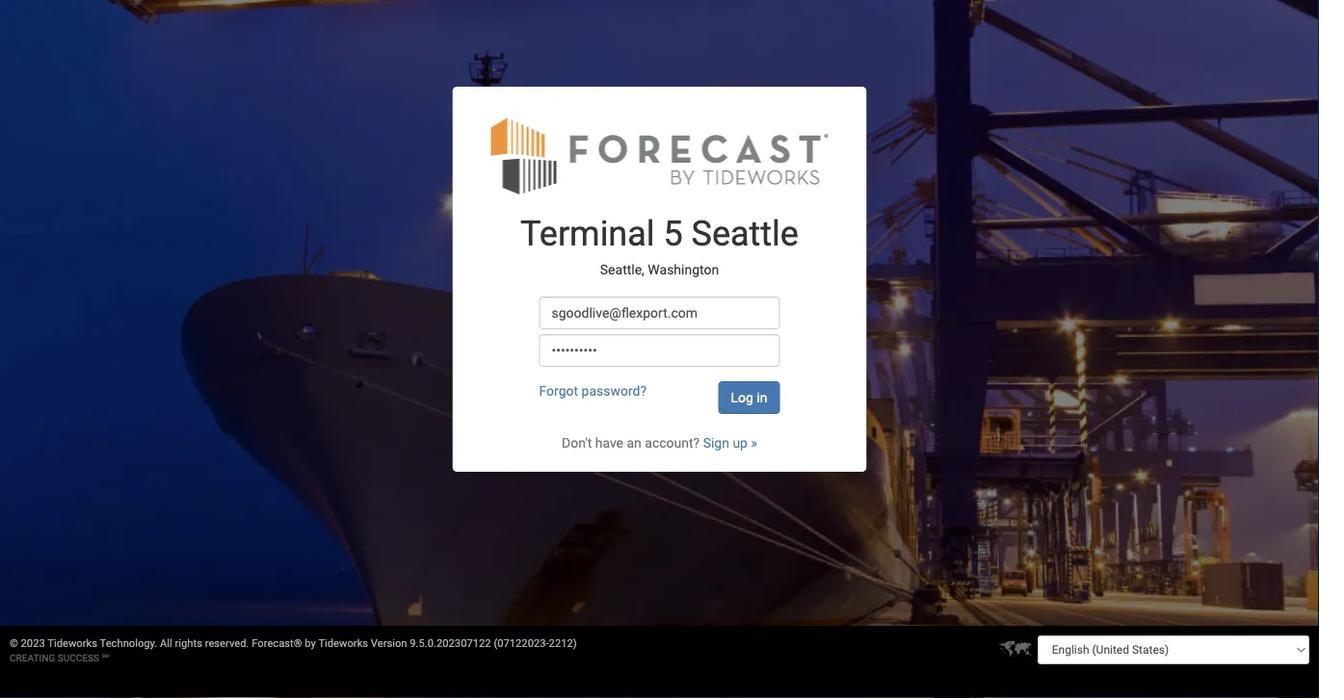 Task type: describe. For each thing, give the bounding box(es) containing it.
terminal
[[521, 213, 655, 254]]

Password password field
[[539, 334, 780, 367]]

seattle
[[692, 213, 799, 254]]

9.5.0.202307122
[[410, 638, 491, 650]]

forgot
[[539, 383, 578, 399]]

an
[[627, 435, 642, 451]]

rights
[[175, 638, 202, 650]]

have
[[595, 435, 624, 451]]

creating
[[10, 653, 55, 664]]

don't
[[562, 435, 592, 451]]

in
[[757, 390, 768, 406]]

»
[[751, 435, 758, 451]]

don't have an account? sign up »
[[562, 435, 758, 451]]

technology.
[[100, 638, 157, 650]]

log in button
[[719, 382, 780, 414]]

washington
[[648, 262, 719, 278]]

forecast® by tideworks image
[[491, 116, 828, 196]]

℠
[[102, 653, 109, 664]]

Email or username text field
[[539, 297, 780, 330]]

log
[[731, 390, 754, 406]]



Task type: locate. For each thing, give the bounding box(es) containing it.
tideworks right by
[[318, 638, 368, 650]]

sign
[[703, 435, 730, 451]]

by
[[305, 638, 316, 650]]

(07122023-
[[494, 638, 549, 650]]

tideworks up success
[[47, 638, 97, 650]]

version
[[371, 638, 407, 650]]

©
[[10, 638, 18, 650]]

forgot password? log in
[[539, 383, 768, 406]]

tideworks
[[47, 638, 97, 650], [318, 638, 368, 650]]

seattle,
[[600, 262, 645, 278]]

5
[[664, 213, 683, 254]]

up
[[733, 435, 748, 451]]

2212)
[[549, 638, 577, 650]]

2023
[[21, 638, 45, 650]]

2 tideworks from the left
[[318, 638, 368, 650]]

1 horizontal spatial tideworks
[[318, 638, 368, 650]]

success
[[58, 653, 99, 664]]

account?
[[645, 435, 700, 451]]

forgot password? link
[[539, 383, 647, 399]]

forecast®
[[252, 638, 302, 650]]

password?
[[582, 383, 647, 399]]

1 tideworks from the left
[[47, 638, 97, 650]]

terminal 5 seattle seattle, washington
[[521, 213, 799, 278]]

sign up » link
[[703, 435, 758, 451]]

all
[[160, 638, 172, 650]]

0 horizontal spatial tideworks
[[47, 638, 97, 650]]

© 2023 tideworks technology. all rights reserved. forecast® by tideworks version 9.5.0.202307122 (07122023-2212) creating success ℠
[[10, 638, 577, 664]]

reserved.
[[205, 638, 249, 650]]



